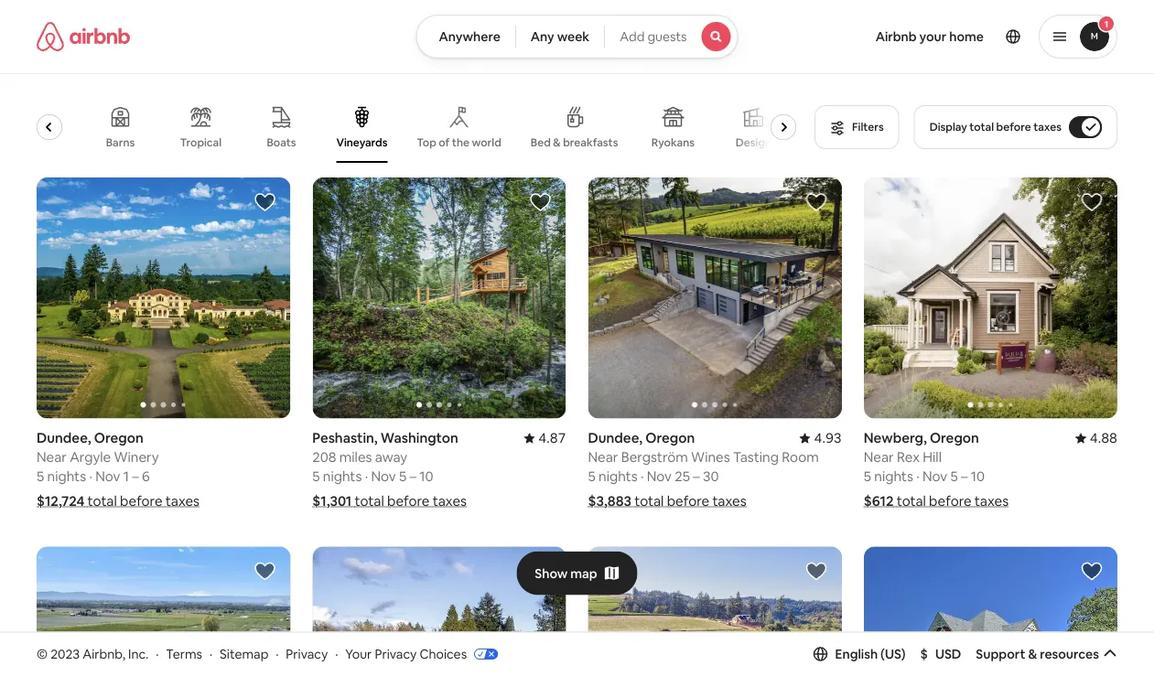 Task type: vqa. For each thing, say whether or not it's contained in the screenshot.
THE A
no



Task type: describe. For each thing, give the bounding box(es) containing it.
terms · sitemap · privacy
[[166, 646, 328, 662]]

total inside "display total before taxes" button
[[970, 120, 994, 134]]

argyle
[[70, 448, 111, 466]]

25
[[675, 468, 690, 486]]

(us)
[[881, 646, 906, 663]]

sitemap
[[220, 646, 269, 662]]

english (us)
[[835, 646, 906, 663]]

near for argyle
[[37, 448, 67, 466]]

usd
[[936, 646, 962, 663]]

add
[[620, 28, 645, 45]]

total for newberg, oregon near rex hill 5 nights · nov 5 – 10 $612 total before taxes
[[897, 492, 926, 510]]

taxes for newberg, oregon near rex hill 5 nights · nov 5 – 10 $612 total before taxes
[[975, 492, 1009, 510]]

week
[[557, 28, 590, 45]]

6
[[142, 468, 150, 486]]

show map
[[535, 565, 598, 582]]

taxes for dundee, oregon near argyle winery 5 nights · nov 1 – 6 $12,724 total before taxes
[[166, 492, 200, 510]]

oregon for hill
[[930, 429, 979, 447]]

terms
[[166, 646, 202, 662]]

filters
[[852, 120, 884, 134]]

english
[[835, 646, 878, 663]]

nights for $1,301
[[323, 468, 362, 486]]

4.88 out of 5 average rating image
[[1076, 429, 1118, 447]]

a-
[[16, 135, 28, 150]]

filters button
[[815, 105, 900, 149]]

your
[[345, 646, 372, 662]]

1 inside dundee, oregon near argyle winery 5 nights · nov 1 – 6 $12,724 total before taxes
[[123, 468, 129, 486]]

tropical
[[181, 135, 222, 150]]

frames
[[28, 135, 64, 150]]

vineyards
[[337, 135, 388, 150]]

$12,724
[[37, 492, 85, 510]]

world
[[472, 135, 502, 150]]

taxes inside button
[[1034, 120, 1062, 134]]

airbnb your home link
[[865, 17, 995, 56]]

$ usd
[[921, 646, 962, 663]]

oregon for winery
[[94, 429, 144, 447]]

of
[[439, 135, 450, 150]]

support & resources
[[976, 646, 1100, 663]]

$3,883
[[588, 492, 632, 510]]

any week
[[531, 28, 590, 45]]

total for peshastin, washington 208 miles away 5 nights · nov 5 – 10 $1,301 total before taxes
[[355, 492, 384, 510]]

support & resources button
[[976, 646, 1118, 663]]

nights for $612
[[875, 468, 914, 486]]

anywhere
[[439, 28, 501, 45]]

privacy link
[[286, 646, 328, 662]]

your
[[920, 28, 947, 45]]

· left privacy link
[[276, 646, 279, 662]]

home
[[950, 28, 984, 45]]

10 for 208 miles away
[[420, 468, 434, 486]]

dundee, for argyle
[[37, 429, 91, 447]]

nov for $12,724
[[95, 468, 120, 486]]

· right terms link
[[210, 646, 213, 662]]

anywhere button
[[416, 15, 516, 59]]

add to wishlist: newberg, oregon image
[[1081, 191, 1103, 213]]

add to wishlist: peshastin, washington image
[[530, 191, 552, 213]]

1 inside dropdown button
[[1105, 18, 1109, 30]]

hill
[[923, 448, 942, 466]]

– for dundee,
[[132, 468, 139, 486]]

4.87
[[539, 429, 566, 447]]

show
[[535, 565, 568, 582]]

rex
[[897, 448, 920, 466]]

3 5 from the left
[[399, 468, 407, 486]]

top
[[417, 135, 437, 150]]

none search field containing anywhere
[[416, 15, 738, 59]]

· inside dundee, oregon near argyle winery 5 nights · nov 1 – 6 $12,724 total before taxes
[[89, 468, 92, 486]]

©
[[37, 646, 48, 662]]

barns
[[106, 135, 135, 150]]

nights inside dundee, oregon near bergström wines tasting room 5 nights · nov 25 – 30 $3,883 total before taxes
[[599, 468, 638, 486]]

guests
[[648, 28, 687, 45]]

– for newberg,
[[961, 468, 968, 486]]

show map button
[[517, 552, 638, 596]]

miles
[[339, 448, 372, 466]]

· left your
[[335, 646, 338, 662]]

ryokans
[[652, 135, 695, 150]]

· inside peshastin, washington 208 miles away 5 nights · nov 5 – 10 $1,301 total before taxes
[[365, 468, 368, 486]]

nov inside dundee, oregon near bergström wines tasting room 5 nights · nov 25 – 30 $3,883 total before taxes
[[647, 468, 672, 486]]

208
[[312, 448, 336, 466]]

4.93
[[814, 429, 842, 447]]

group containing a-frames
[[15, 92, 804, 163]]

bergström
[[621, 448, 688, 466]]

add guests
[[620, 28, 687, 45]]

add to wishlist: wapato, washington image
[[254, 561, 276, 583]]

4.87 out of 5 average rating image
[[524, 429, 566, 447]]

breakfasts
[[564, 135, 619, 150]]

add to wishlist: amity, oregon image
[[805, 561, 827, 583]]

near for rex
[[864, 448, 894, 466]]

airbnb
[[876, 28, 917, 45]]

resources
[[1040, 646, 1100, 663]]

5 5 from the left
[[864, 468, 872, 486]]



Task type: locate. For each thing, give the bounding box(es) containing it.
nov for $612
[[923, 468, 948, 486]]

add guests button
[[604, 15, 738, 59]]

2 horizontal spatial near
[[864, 448, 894, 466]]

oregon inside dundee, oregon near bergström wines tasting room 5 nights · nov 25 – 30 $3,883 total before taxes
[[646, 429, 695, 447]]

5 inside dundee, oregon near argyle winery 5 nights · nov 1 – 6 $12,724 total before taxes
[[37, 468, 44, 486]]

near for bergström
[[588, 448, 618, 466]]

near down the newberg,
[[864, 448, 894, 466]]

tasting
[[733, 448, 779, 466]]

nov down bergström at the bottom of the page
[[647, 468, 672, 486]]

before down hill
[[929, 492, 972, 510]]

nov down away
[[371, 468, 396, 486]]

oregon inside newberg, oregon near rex hill 5 nights · nov 5 – 10 $612 total before taxes
[[930, 429, 979, 447]]

before down 6
[[120, 492, 163, 510]]

display
[[930, 120, 967, 134]]

nights up $3,883 in the bottom right of the page
[[599, 468, 638, 486]]

0 horizontal spatial dundee,
[[37, 429, 91, 447]]

near inside newberg, oregon near rex hill 5 nights · nov 5 – 10 $612 total before taxes
[[864, 448, 894, 466]]

· down 'rex' at right
[[917, 468, 920, 486]]

sitemap link
[[220, 646, 269, 662]]

nights
[[47, 468, 86, 486], [323, 468, 362, 486], [599, 468, 638, 486], [875, 468, 914, 486]]

taxes inside newberg, oregon near rex hill 5 nights · nov 5 – 10 $612 total before taxes
[[975, 492, 1009, 510]]

1 horizontal spatial 1
[[1105, 18, 1109, 30]]

room
[[782, 448, 819, 466]]

newberg,
[[864, 429, 927, 447]]

oregon up bergström at the bottom of the page
[[646, 429, 695, 447]]

1 horizontal spatial 10
[[971, 468, 985, 486]]

oregon for wines
[[646, 429, 695, 447]]

airbnb your home
[[876, 28, 984, 45]]

2 nov from the left
[[371, 468, 396, 486]]

1 vertical spatial &
[[1029, 646, 1037, 663]]

add to wishlist: hood river, oregon image
[[1081, 561, 1103, 583]]

total inside dundee, oregon near bergström wines tasting room 5 nights · nov 25 – 30 $3,883 total before taxes
[[635, 492, 664, 510]]

10 for near rex hill
[[971, 468, 985, 486]]

before inside dundee, oregon near bergström wines tasting room 5 nights · nov 25 – 30 $3,883 total before taxes
[[667, 492, 710, 510]]

2 near from the left
[[588, 448, 618, 466]]

&
[[554, 135, 561, 150], [1029, 646, 1037, 663]]

nov for $1,301
[[371, 468, 396, 486]]

nights inside newberg, oregon near rex hill 5 nights · nov 5 – 10 $612 total before taxes
[[875, 468, 914, 486]]

$
[[921, 646, 928, 663]]

3 oregon from the left
[[930, 429, 979, 447]]

30
[[703, 468, 719, 486]]

· inside newberg, oregon near rex hill 5 nights · nov 5 – 10 $612 total before taxes
[[917, 468, 920, 486]]

10
[[420, 468, 434, 486], [971, 468, 985, 486]]

before for dundee, oregon near argyle winery 5 nights · nov 1 – 6 $12,724 total before taxes
[[120, 492, 163, 510]]

before down 25
[[667, 492, 710, 510]]

dundee, oregon near argyle winery 5 nights · nov 1 – 6 $12,724 total before taxes
[[37, 429, 200, 510]]

2 – from the left
[[410, 468, 417, 486]]

2023
[[51, 646, 80, 662]]

1 horizontal spatial privacy
[[375, 646, 417, 662]]

nov inside newberg, oregon near rex hill 5 nights · nov 5 – 10 $612 total before taxes
[[923, 468, 948, 486]]

nights inside peshastin, washington 208 miles away 5 nights · nov 5 – 10 $1,301 total before taxes
[[323, 468, 362, 486]]

0 horizontal spatial privacy
[[286, 646, 328, 662]]

3 – from the left
[[693, 468, 700, 486]]

total right $1,301
[[355, 492, 384, 510]]

map
[[571, 565, 598, 582]]

· down bergström at the bottom of the page
[[641, 468, 644, 486]]

– inside peshastin, washington 208 miles away 5 nights · nov 5 – 10 $1,301 total before taxes
[[410, 468, 417, 486]]

near
[[37, 448, 67, 466], [588, 448, 618, 466], [864, 448, 894, 466]]

& for resources
[[1029, 646, 1037, 663]]

3 near from the left
[[864, 448, 894, 466]]

group
[[15, 92, 804, 163], [37, 178, 290, 419], [312, 178, 566, 419], [588, 178, 842, 419], [864, 178, 1118, 419], [37, 547, 290, 677], [312, 547, 566, 677], [588, 547, 842, 677], [864, 547, 1118, 677]]

– inside dundee, oregon near argyle winery 5 nights · nov 1 – 6 $12,724 total before taxes
[[132, 468, 139, 486]]

·
[[89, 468, 92, 486], [365, 468, 368, 486], [641, 468, 644, 486], [917, 468, 920, 486], [156, 646, 159, 662], [210, 646, 213, 662], [276, 646, 279, 662], [335, 646, 338, 662]]

– for peshastin,
[[410, 468, 417, 486]]

total right $12,724
[[88, 492, 117, 510]]

inc.
[[128, 646, 149, 662]]

$1,301
[[312, 492, 352, 510]]

near left argyle
[[37, 448, 67, 466]]

nights down miles at the bottom left of the page
[[323, 468, 362, 486]]

1 oregon from the left
[[94, 429, 144, 447]]

support
[[976, 646, 1026, 663]]

near inside dundee, oregon near argyle winery 5 nights · nov 1 – 6 $12,724 total before taxes
[[37, 448, 67, 466]]

4.88
[[1090, 429, 1118, 447]]

boats
[[267, 135, 297, 150]]

1 horizontal spatial oregon
[[646, 429, 695, 447]]

2 10 from the left
[[971, 468, 985, 486]]

0 horizontal spatial oregon
[[94, 429, 144, 447]]

1 dundee, from the left
[[37, 429, 91, 447]]

nov inside peshastin, washington 208 miles away 5 nights · nov 5 – 10 $1,301 total before taxes
[[371, 468, 396, 486]]

taxes inside peshastin, washington 208 miles away 5 nights · nov 5 – 10 $1,301 total before taxes
[[433, 492, 467, 510]]

privacy left your
[[286, 646, 328, 662]]

2 dundee, from the left
[[588, 429, 643, 447]]

display total before taxes button
[[914, 105, 1118, 149]]

4 nights from the left
[[875, 468, 914, 486]]

display total before taxes
[[930, 120, 1062, 134]]

1 horizontal spatial &
[[1029, 646, 1037, 663]]

& for breakfasts
[[554, 135, 561, 150]]

before down away
[[387, 492, 430, 510]]

6 5 from the left
[[951, 468, 958, 486]]

dundee, inside dundee, oregon near argyle winery 5 nights · nov 1 – 6 $12,724 total before taxes
[[37, 429, 91, 447]]

total inside dundee, oregon near argyle winery 5 nights · nov 1 – 6 $12,724 total before taxes
[[88, 492, 117, 510]]

profile element
[[760, 0, 1118, 73]]

your privacy choices
[[345, 646, 467, 662]]

total right display
[[970, 120, 994, 134]]

nov down hill
[[923, 468, 948, 486]]

design
[[736, 135, 772, 150]]

before inside peshastin, washington 208 miles away 5 nights · nov 5 – 10 $1,301 total before taxes
[[387, 492, 430, 510]]

& right bed
[[554, 135, 561, 150]]

1 vertical spatial 1
[[123, 468, 129, 486]]

add to wishlist: dundee, oregon image
[[254, 191, 276, 213]]

5
[[37, 468, 44, 486], [312, 468, 320, 486], [399, 468, 407, 486], [588, 468, 596, 486], [864, 468, 872, 486], [951, 468, 958, 486]]

1 privacy from the left
[[286, 646, 328, 662]]

2 nights from the left
[[323, 468, 362, 486]]

– inside dundee, oregon near bergström wines tasting room 5 nights · nov 25 – 30 $3,883 total before taxes
[[693, 468, 700, 486]]

0 vertical spatial &
[[554, 135, 561, 150]]

before inside dundee, oregon near argyle winery 5 nights · nov 1 – 6 $12,724 total before taxes
[[120, 492, 163, 510]]

choices
[[420, 646, 467, 662]]

1 nov from the left
[[95, 468, 120, 486]]

away
[[375, 448, 408, 466]]

· inside dundee, oregon near bergström wines tasting room 5 nights · nov 25 – 30 $3,883 total before taxes
[[641, 468, 644, 486]]

nov down argyle
[[95, 468, 120, 486]]

2 horizontal spatial oregon
[[930, 429, 979, 447]]

bed
[[531, 135, 551, 150]]

peshastin,
[[312, 429, 378, 447]]

total
[[970, 120, 994, 134], [88, 492, 117, 510], [355, 492, 384, 510], [635, 492, 664, 510], [897, 492, 926, 510]]

dundee, up bergström at the bottom of the page
[[588, 429, 643, 447]]

1
[[1105, 18, 1109, 30], [123, 468, 129, 486]]

total inside newberg, oregon near rex hill 5 nights · nov 5 – 10 $612 total before taxes
[[897, 492, 926, 510]]

–
[[132, 468, 139, 486], [410, 468, 417, 486], [693, 468, 700, 486], [961, 468, 968, 486]]

0 horizontal spatial 10
[[420, 468, 434, 486]]

before for peshastin, washington 208 miles away 5 nights · nov 5 – 10 $1,301 total before taxes
[[387, 492, 430, 510]]

terms link
[[166, 646, 202, 662]]

4 – from the left
[[961, 468, 968, 486]]

· down miles at the bottom left of the page
[[365, 468, 368, 486]]

before
[[997, 120, 1031, 134], [120, 492, 163, 510], [387, 492, 430, 510], [667, 492, 710, 510], [929, 492, 972, 510]]

add to wishlist: dundee, oregon image
[[805, 191, 827, 213]]

taxes inside dundee, oregon near bergström wines tasting room 5 nights · nov 25 – 30 $3,883 total before taxes
[[713, 492, 747, 510]]

airbnb,
[[83, 646, 125, 662]]

None search field
[[416, 15, 738, 59]]

· down argyle
[[89, 468, 92, 486]]

1 nights from the left
[[47, 468, 86, 486]]

near up $3,883 in the bottom right of the page
[[588, 448, 618, 466]]

2 privacy from the left
[[375, 646, 417, 662]]

nights down 'rex' at right
[[875, 468, 914, 486]]

dundee, oregon near bergström wines tasting room 5 nights · nov 25 – 30 $3,883 total before taxes
[[588, 429, 819, 510]]

near inside dundee, oregon near bergström wines tasting room 5 nights · nov 25 – 30 $3,883 total before taxes
[[588, 448, 618, 466]]

washington
[[381, 429, 459, 447]]

oregon
[[94, 429, 144, 447], [646, 429, 695, 447], [930, 429, 979, 447]]

oregon up winery
[[94, 429, 144, 447]]

3 nov from the left
[[647, 468, 672, 486]]

before inside newberg, oregon near rex hill 5 nights · nov 5 – 10 $612 total before taxes
[[929, 492, 972, 510]]

4.93 out of 5 average rating image
[[800, 429, 842, 447]]

2 oregon from the left
[[646, 429, 695, 447]]

before right display
[[997, 120, 1031, 134]]

dundee,
[[37, 429, 91, 447], [588, 429, 643, 447]]

taxes inside dundee, oregon near argyle winery 5 nights · nov 1 – 6 $12,724 total before taxes
[[166, 492, 200, 510]]

nights up $12,724
[[47, 468, 86, 486]]

nights inside dundee, oregon near argyle winery 5 nights · nov 1 – 6 $12,724 total before taxes
[[47, 468, 86, 486]]

nov inside dundee, oregon near argyle winery 5 nights · nov 1 – 6 $12,724 total before taxes
[[95, 468, 120, 486]]

taxes
[[1034, 120, 1062, 134], [166, 492, 200, 510], [433, 492, 467, 510], [713, 492, 747, 510], [975, 492, 1009, 510]]

peshastin, washington 208 miles away 5 nights · nov 5 – 10 $1,301 total before taxes
[[312, 429, 467, 510]]

bed & breakfasts
[[531, 135, 619, 150]]

1 horizontal spatial near
[[588, 448, 618, 466]]

add to wishlist: yamhill, oregon image
[[530, 561, 552, 583]]

0 horizontal spatial &
[[554, 135, 561, 150]]

1 button
[[1039, 15, 1118, 59]]

0 horizontal spatial near
[[37, 448, 67, 466]]

4 nov from the left
[[923, 468, 948, 486]]

any
[[531, 28, 555, 45]]

1 near from the left
[[37, 448, 67, 466]]

0 horizontal spatial 1
[[123, 468, 129, 486]]

oregon inside dundee, oregon near argyle winery 5 nights · nov 1 – 6 $12,724 total before taxes
[[94, 429, 144, 447]]

10 inside peshastin, washington 208 miles away 5 nights · nov 5 – 10 $1,301 total before taxes
[[420, 468, 434, 486]]

3 nights from the left
[[599, 468, 638, 486]]

& right support
[[1029, 646, 1037, 663]]

5 inside dundee, oregon near bergström wines tasting room 5 nights · nov 25 – 30 $3,883 total before taxes
[[588, 468, 596, 486]]

english (us) button
[[813, 646, 906, 663]]

nights for $12,724
[[47, 468, 86, 486]]

· right inc.
[[156, 646, 159, 662]]

before inside button
[[997, 120, 1031, 134]]

wines
[[691, 448, 730, 466]]

any week button
[[515, 15, 605, 59]]

1 10 from the left
[[420, 468, 434, 486]]

– inside newberg, oregon near rex hill 5 nights · nov 5 – 10 $612 total before taxes
[[961, 468, 968, 486]]

top of the world
[[417, 135, 502, 150]]

dundee, inside dundee, oregon near bergström wines tasting room 5 nights · nov 25 – 30 $3,883 total before taxes
[[588, 429, 643, 447]]

before for newberg, oregon near rex hill 5 nights · nov 5 – 10 $612 total before taxes
[[929, 492, 972, 510]]

total right $3,883 in the bottom right of the page
[[635, 492, 664, 510]]

total inside peshastin, washington 208 miles away 5 nights · nov 5 – 10 $1,301 total before taxes
[[355, 492, 384, 510]]

taxes for peshastin, washington 208 miles away 5 nights · nov 5 – 10 $1,301 total before taxes
[[433, 492, 467, 510]]

privacy right your
[[375, 646, 417, 662]]

10 inside newberg, oregon near rex hill 5 nights · nov 5 – 10 $612 total before taxes
[[971, 468, 985, 486]]

newberg, oregon near rex hill 5 nights · nov 5 – 10 $612 total before taxes
[[864, 429, 1009, 510]]

total for dundee, oregon near argyle winery 5 nights · nov 1 – 6 $12,724 total before taxes
[[88, 492, 117, 510]]

dundee, for bergström
[[588, 429, 643, 447]]

winery
[[114, 448, 159, 466]]

the
[[453, 135, 470, 150]]

a-frames
[[16, 135, 64, 150]]

2 5 from the left
[[312, 468, 320, 486]]

1 5 from the left
[[37, 468, 44, 486]]

your privacy choices link
[[345, 646, 498, 664]]

0 vertical spatial 1
[[1105, 18, 1109, 30]]

© 2023 airbnb, inc. ·
[[37, 646, 159, 662]]

total right $612
[[897, 492, 926, 510]]

privacy
[[286, 646, 328, 662], [375, 646, 417, 662]]

4 5 from the left
[[588, 468, 596, 486]]

$612
[[864, 492, 894, 510]]

1 – from the left
[[132, 468, 139, 486]]

1 horizontal spatial dundee,
[[588, 429, 643, 447]]

dundee, up argyle
[[37, 429, 91, 447]]

oregon up hill
[[930, 429, 979, 447]]



